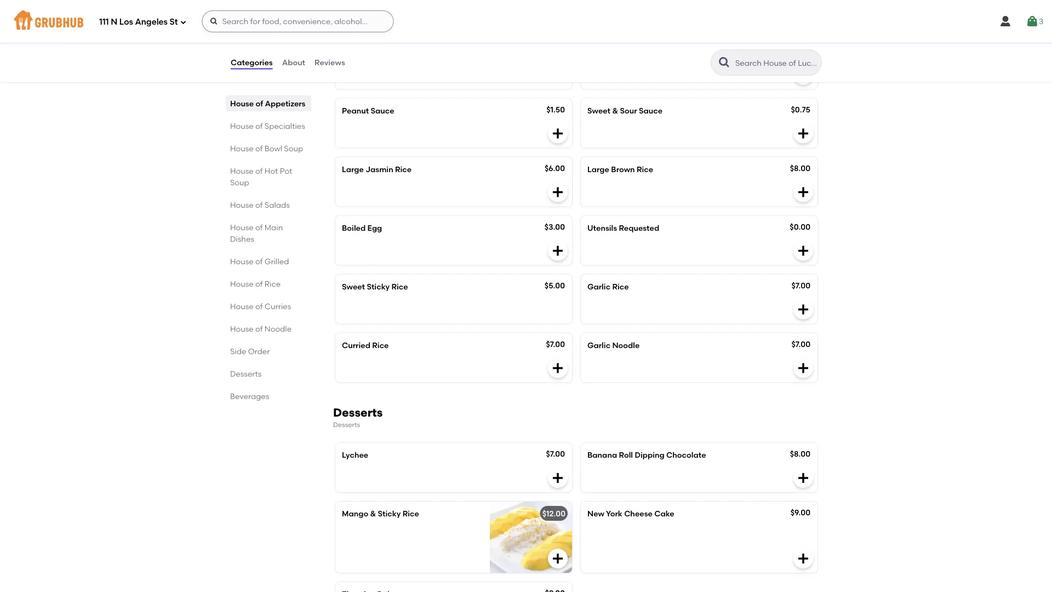 Task type: vqa. For each thing, say whether or not it's contained in the screenshot.
the left Large
yes



Task type: locate. For each thing, give the bounding box(es) containing it.
2 garlic from the top
[[588, 340, 611, 350]]

desserts for desserts
[[230, 369, 262, 378]]

of for noodle
[[256, 324, 263, 333]]

& right mango
[[370, 509, 376, 518]]

house up house of bowl soup
[[230, 121, 254, 130]]

of left the "main"
[[256, 223, 263, 232]]

4 of from the top
[[256, 166, 263, 175]]

$5.00
[[545, 281, 565, 290]]

house of curries tab
[[230, 300, 307, 312]]

0 horizontal spatial soup
[[230, 178, 249, 187]]

1 garlic from the top
[[588, 282, 611, 291]]

house of noodle tab
[[230, 323, 307, 334]]

svg image
[[180, 19, 187, 25], [552, 127, 565, 140], [797, 127, 810, 140], [552, 244, 565, 257], [797, 303, 810, 316], [552, 362, 565, 375], [552, 471, 565, 485], [797, 471, 810, 485]]

large left brown
[[588, 164, 610, 174]]

about button
[[282, 43, 306, 82]]

desserts
[[230, 369, 262, 378], [333, 405, 383, 419], [333, 421, 360, 429]]

garlic for garlic rice
[[588, 282, 611, 291]]

5 house from the top
[[230, 200, 254, 209]]

of left "hot" at the left top
[[256, 166, 263, 175]]

0 vertical spatial $8.00
[[790, 163, 811, 173]]

of for main
[[256, 223, 263, 232]]

svg image
[[1000, 15, 1013, 28], [1026, 15, 1040, 28], [210, 17, 218, 26], [797, 68, 810, 81], [552, 186, 565, 199], [797, 186, 810, 199], [797, 244, 810, 257], [797, 362, 810, 375], [552, 552, 565, 565], [797, 552, 810, 565]]

of left grilled
[[256, 257, 263, 266]]

new york cheese cake
[[588, 509, 675, 518]]

house inside house of hot pot soup
[[230, 166, 254, 175]]

house for house of curries
[[230, 302, 254, 311]]

sauce right the peanut
[[371, 106, 395, 115]]

house down the dishes
[[230, 257, 254, 266]]

8 of from the top
[[256, 279, 263, 288]]

fried
[[365, 47, 384, 56], [588, 47, 607, 56]]

of up house of specialties
[[256, 99, 263, 108]]

0 horizontal spatial fried
[[365, 47, 384, 56]]

1 horizontal spatial soup
[[284, 144, 303, 153]]

house of specialties tab
[[230, 120, 307, 132]]

egg
[[609, 47, 623, 56], [368, 223, 382, 232]]

chocolate
[[667, 450, 707, 460]]

beverages
[[230, 391, 269, 401]]

4 house from the top
[[230, 166, 254, 175]]

7 of from the top
[[256, 257, 263, 266]]

2 $8.00 from the top
[[790, 449, 811, 459]]

$7.00 for curried rice
[[546, 339, 565, 349]]

svg image inside main navigation navigation
[[180, 19, 187, 25]]

house for house of appetizers
[[230, 99, 254, 108]]

house of hot pot soup
[[230, 166, 292, 187]]

1 horizontal spatial sweet
[[588, 106, 611, 115]]

0 horizontal spatial &
[[370, 509, 376, 518]]

1 horizontal spatial sauce
[[639, 106, 663, 115]]

of inside "tab"
[[256, 200, 263, 209]]

$7.00 for garlic rice
[[792, 281, 811, 290]]

large brown rice
[[588, 164, 654, 174]]

of
[[256, 99, 263, 108], [256, 121, 263, 130], [256, 144, 263, 153], [256, 166, 263, 175], [256, 200, 263, 209], [256, 223, 263, 232], [256, 257, 263, 266], [256, 279, 263, 288], [256, 302, 263, 311], [256, 324, 263, 333]]

7 house from the top
[[230, 257, 254, 266]]

1 house from the top
[[230, 99, 254, 108]]

soup inside house of hot pot soup
[[230, 178, 249, 187]]

house of grilled tab
[[230, 256, 307, 267]]

house up side
[[230, 324, 254, 333]]

9 of from the top
[[256, 302, 263, 311]]

house of curries
[[230, 302, 291, 311]]

cake
[[655, 509, 675, 518]]

house of appetizers
[[230, 99, 306, 108]]

Search for food, convenience, alcohol... search field
[[202, 10, 394, 32]]

1 horizontal spatial large
[[588, 164, 610, 174]]

of left salads on the left of page
[[256, 200, 263, 209]]

angeles
[[135, 17, 168, 27]]

1 vertical spatial sweet
[[342, 282, 365, 291]]

house for house of bowl soup
[[230, 144, 254, 153]]

garlic for garlic noodle
[[588, 340, 611, 350]]

house of rice
[[230, 279, 281, 288]]

sweet & sour sauce
[[588, 106, 663, 115]]

0 vertical spatial sweet
[[588, 106, 611, 115]]

6 of from the top
[[256, 223, 263, 232]]

roll
[[619, 450, 633, 460]]

sauce right sour
[[639, 106, 663, 115]]

dipping
[[635, 450, 665, 460]]

sweet for sweet & sour sauce
[[588, 106, 611, 115]]

large
[[342, 164, 364, 174], [588, 164, 610, 174]]

house up house of specialties
[[230, 99, 254, 108]]

1 vertical spatial &
[[370, 509, 376, 518]]

2 large from the left
[[588, 164, 610, 174]]

& left sour
[[613, 106, 619, 115]]

of for bowl
[[256, 144, 263, 153]]

1 vertical spatial garlic
[[588, 340, 611, 350]]

3 house from the top
[[230, 144, 254, 153]]

of left bowl
[[256, 144, 263, 153]]

$0.00
[[790, 222, 811, 231]]

6 house from the top
[[230, 223, 254, 232]]

0 vertical spatial soup
[[284, 144, 303, 153]]

of left curries
[[256, 302, 263, 311]]

&
[[613, 106, 619, 115], [370, 509, 376, 518]]

sweet
[[588, 106, 611, 115], [342, 282, 365, 291]]

svg image for curried
[[552, 362, 565, 375]]

0 vertical spatial egg
[[609, 47, 623, 56]]

0 vertical spatial &
[[613, 106, 619, 115]]

soup up the house of salads
[[230, 178, 249, 187]]

1 horizontal spatial &
[[613, 106, 619, 115]]

boiled
[[342, 223, 366, 232]]

of up house of bowl soup
[[256, 121, 263, 130]]

desserts desserts
[[333, 405, 383, 429]]

house left bowl
[[230, 144, 254, 153]]

0 horizontal spatial sauce
[[371, 106, 395, 115]]

$7.00
[[546, 46, 565, 55], [792, 281, 811, 290], [546, 339, 565, 349], [792, 339, 811, 349], [546, 449, 565, 459]]

house
[[230, 99, 254, 108], [230, 121, 254, 130], [230, 144, 254, 153], [230, 166, 254, 175], [230, 200, 254, 209], [230, 223, 254, 232], [230, 257, 254, 266], [230, 279, 254, 288], [230, 302, 254, 311], [230, 324, 254, 333]]

1 vertical spatial $8.00
[[790, 449, 811, 459]]

desserts inside desserts tab
[[230, 369, 262, 378]]

soup right bowl
[[284, 144, 303, 153]]

soup
[[284, 144, 303, 153], [230, 178, 249, 187]]

salads
[[265, 200, 290, 209]]

0 horizontal spatial large
[[342, 164, 364, 174]]

large for large brown rice
[[588, 164, 610, 174]]

house inside 'house of main dishes'
[[230, 223, 254, 232]]

categories
[[231, 58, 273, 67]]

3 of from the top
[[256, 144, 263, 153]]

egg for boiled egg
[[368, 223, 382, 232]]

0 horizontal spatial sweet
[[342, 282, 365, 291]]

noodle
[[265, 324, 292, 333], [613, 340, 640, 350]]

curried rice
[[342, 340, 389, 350]]

& for sweet
[[613, 106, 619, 115]]

house inside "tab"
[[230, 200, 254, 209]]

of up order
[[256, 324, 263, 333]]

9 house from the top
[[230, 302, 254, 311]]

8 house from the top
[[230, 279, 254, 288]]

1 vertical spatial desserts
[[333, 405, 383, 419]]

1 vertical spatial soup
[[230, 178, 249, 187]]

svg image for sweet
[[797, 127, 810, 140]]

lychee
[[342, 450, 369, 460]]

house for house of salads
[[230, 200, 254, 209]]

of down house of grilled
[[256, 279, 263, 288]]

side order
[[230, 347, 270, 356]]

2 of from the top
[[256, 121, 263, 130]]

0 horizontal spatial egg
[[368, 223, 382, 232]]

1 of from the top
[[256, 99, 263, 108]]

sauce
[[371, 106, 395, 115], [639, 106, 663, 115]]

jasmin
[[366, 164, 394, 174]]

0 vertical spatial desserts
[[230, 369, 262, 378]]

garlic
[[588, 282, 611, 291], [588, 340, 611, 350]]

large left "jasmin"
[[342, 164, 364, 174]]

house for house of noodle
[[230, 324, 254, 333]]

2 vertical spatial desserts
[[333, 421, 360, 429]]

1 horizontal spatial egg
[[609, 47, 623, 56]]

0 vertical spatial garlic
[[588, 282, 611, 291]]

1 fried from the left
[[365, 47, 384, 56]]

house down house of grilled
[[230, 279, 254, 288]]

house for house of grilled
[[230, 257, 254, 266]]

house of hot pot soup tab
[[230, 165, 307, 188]]

svg image for peanut
[[552, 127, 565, 140]]

5 of from the top
[[256, 200, 263, 209]]

house down house of rice
[[230, 302, 254, 311]]

house left "hot" at the left top
[[230, 166, 254, 175]]

house up the dishes
[[230, 223, 254, 232]]

1 horizontal spatial noodle
[[613, 340, 640, 350]]

dishes
[[230, 234, 254, 243]]

0 vertical spatial noodle
[[265, 324, 292, 333]]

Search House of Luck Thai BBQ search field
[[735, 58, 819, 68]]

reviews button
[[314, 43, 346, 82]]

sticky
[[367, 282, 390, 291], [378, 509, 401, 518]]

1 horizontal spatial fried
[[588, 47, 607, 56]]

$7.00 for garlic noodle
[[792, 339, 811, 349]]

egg for fried egg
[[609, 47, 623, 56]]

reviews
[[315, 58, 345, 67]]

main
[[265, 223, 283, 232]]

111
[[99, 17, 109, 27]]

$3.00
[[545, 222, 565, 231]]

rice
[[386, 47, 402, 56], [395, 164, 412, 174], [637, 164, 654, 174], [265, 279, 281, 288], [392, 282, 408, 291], [613, 282, 629, 291], [372, 340, 389, 350], [403, 509, 419, 518]]

2 house from the top
[[230, 121, 254, 130]]

$8.00 for large brown rice
[[790, 163, 811, 173]]

of inside house of hot pot soup
[[256, 166, 263, 175]]

1 vertical spatial egg
[[368, 223, 382, 232]]

$8.00
[[790, 163, 811, 173], [790, 449, 811, 459]]

1 $8.00 from the top
[[790, 163, 811, 173]]

0 horizontal spatial noodle
[[265, 324, 292, 333]]

categories button
[[230, 43, 273, 82]]

house up 'house of main dishes'
[[230, 200, 254, 209]]

of inside 'house of main dishes'
[[256, 223, 263, 232]]

2 sauce from the left
[[639, 106, 663, 115]]

mango & sticky rice
[[342, 509, 419, 518]]

1 large from the left
[[342, 164, 364, 174]]

10 house from the top
[[230, 324, 254, 333]]

10 of from the top
[[256, 324, 263, 333]]



Task type: describe. For each thing, give the bounding box(es) containing it.
about
[[282, 58, 305, 67]]

$4.00
[[790, 46, 811, 55]]

$0.75
[[791, 105, 811, 114]]

large for large jasmin rice
[[342, 164, 364, 174]]

boiled egg
[[342, 223, 382, 232]]

curried
[[342, 340, 371, 350]]

side
[[230, 347, 246, 356]]

of for hot
[[256, 166, 263, 175]]

beverages tab
[[230, 390, 307, 402]]

pot
[[280, 166, 292, 175]]

1 vertical spatial noodle
[[613, 340, 640, 350]]

st
[[170, 17, 178, 27]]

$9.00
[[791, 508, 811, 517]]

house of noodle
[[230, 324, 292, 333]]

sweet sticky rice
[[342, 282, 408, 291]]

mango
[[342, 509, 369, 518]]

small fried rice
[[342, 47, 402, 56]]

appetizers
[[265, 99, 306, 108]]

desserts tab
[[230, 368, 307, 379]]

mango & sticky rice image
[[490, 502, 572, 573]]

curries
[[265, 302, 291, 311]]

house for house of hot pot soup
[[230, 166, 254, 175]]

rice inside tab
[[265, 279, 281, 288]]

main navigation navigation
[[0, 0, 1053, 43]]

house for house of rice
[[230, 279, 254, 288]]

111 n los angeles st
[[99, 17, 178, 27]]

noodle inside house of noodle tab
[[265, 324, 292, 333]]

banana roll dipping chocolate
[[588, 450, 707, 460]]

grilled
[[265, 257, 289, 266]]

of for curries
[[256, 302, 263, 311]]

desserts inside desserts desserts
[[333, 421, 360, 429]]

n
[[111, 17, 117, 27]]

utensils requested
[[588, 223, 660, 232]]

house of bowl soup tab
[[230, 143, 307, 154]]

brown
[[612, 164, 635, 174]]

garlic rice
[[588, 282, 629, 291]]

house of salads tab
[[230, 199, 307, 211]]

house for house of main dishes
[[230, 223, 254, 232]]

$7.00 for lychee
[[546, 449, 565, 459]]

$1.50
[[547, 105, 565, 114]]

house of main dishes tab
[[230, 222, 307, 245]]

of for salads
[[256, 200, 263, 209]]

hot
[[265, 166, 278, 175]]

desserts for desserts desserts
[[333, 405, 383, 419]]

$6.00
[[545, 163, 565, 173]]

sour
[[620, 106, 638, 115]]

& for mango
[[370, 509, 376, 518]]

search icon image
[[718, 56, 731, 69]]

soup inside tab
[[284, 144, 303, 153]]

0 vertical spatial sticky
[[367, 282, 390, 291]]

$12.00
[[543, 509, 566, 518]]

specialties
[[265, 121, 305, 130]]

house of rice tab
[[230, 278, 307, 290]]

svg image for banana
[[797, 471, 810, 485]]

banana
[[588, 450, 617, 460]]

fried egg
[[588, 47, 623, 56]]

1 vertical spatial sticky
[[378, 509, 401, 518]]

bowl
[[265, 144, 282, 153]]

of for rice
[[256, 279, 263, 288]]

3 button
[[1026, 12, 1044, 31]]

house for house of specialties
[[230, 121, 254, 130]]

$8.00 for banana roll dipping chocolate
[[790, 449, 811, 459]]

house of grilled
[[230, 257, 289, 266]]

small
[[342, 47, 363, 56]]

peanut sauce
[[342, 106, 395, 115]]

of for grilled
[[256, 257, 263, 266]]

peanut
[[342, 106, 369, 115]]

york
[[606, 509, 623, 518]]

garlic noodle
[[588, 340, 640, 350]]

new
[[588, 509, 605, 518]]

order
[[248, 347, 270, 356]]

requested
[[619, 223, 660, 232]]

house of bowl soup
[[230, 144, 303, 153]]

cheese
[[625, 509, 653, 518]]

utensils
[[588, 223, 617, 232]]

svg image inside 3 'button'
[[1026, 15, 1040, 28]]

svg image for boiled
[[552, 244, 565, 257]]

sweet for sweet sticky rice
[[342, 282, 365, 291]]

of for appetizers
[[256, 99, 263, 108]]

house of appetizers tab
[[230, 98, 307, 109]]

house of main dishes
[[230, 223, 283, 243]]

1 sauce from the left
[[371, 106, 395, 115]]

los
[[119, 17, 133, 27]]

3
[[1040, 17, 1044, 26]]

house of salads
[[230, 200, 290, 209]]

side order tab
[[230, 345, 307, 357]]

svg image for garlic
[[797, 303, 810, 316]]

house of specialties
[[230, 121, 305, 130]]

large jasmin rice
[[342, 164, 412, 174]]

of for specialties
[[256, 121, 263, 130]]

2 fried from the left
[[588, 47, 607, 56]]



